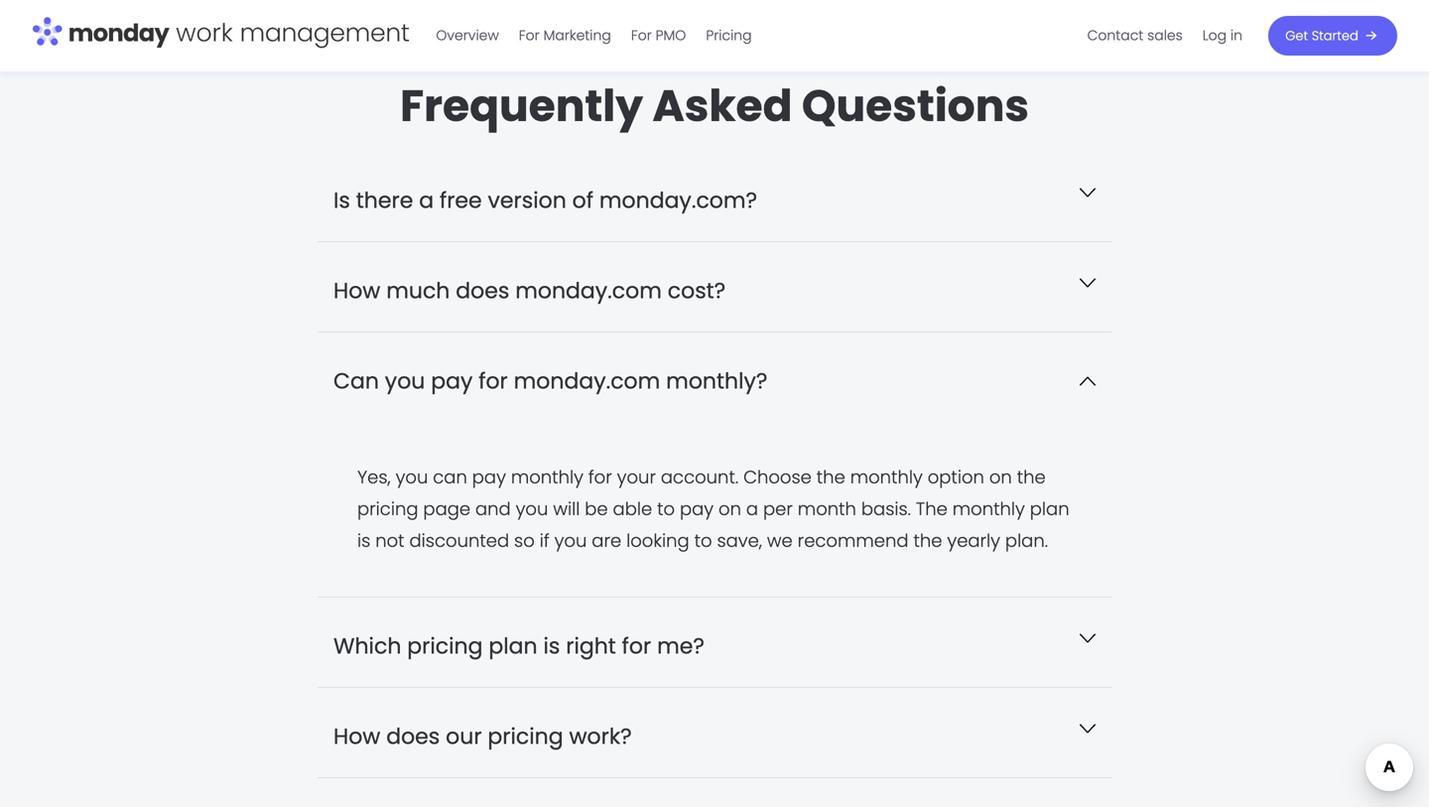 Task type: describe. For each thing, give the bounding box(es) containing it.
0 vertical spatial to
[[657, 496, 675, 522]]

there
[[356, 185, 413, 215]]

month
[[798, 496, 857, 522]]

0 horizontal spatial does
[[386, 721, 440, 751]]

plan inside dropdown button
[[489, 631, 538, 661]]

for for right
[[622, 631, 651, 661]]

choose
[[744, 464, 812, 490]]

pricing
[[706, 26, 752, 45]]

pmo
[[656, 26, 686, 45]]

our
[[446, 721, 482, 751]]

is there a free version of monday.com? button
[[318, 152, 1112, 241]]

for marketing link
[[509, 20, 621, 52]]

1 vertical spatial pay
[[472, 464, 506, 490]]

if
[[540, 528, 550, 553]]

is there a free version of monday.com?
[[334, 185, 758, 215]]

for for for pmo
[[631, 26, 652, 45]]

2 vertical spatial pay
[[680, 496, 714, 522]]

for for monthly
[[589, 464, 612, 490]]

you right yes,
[[396, 464, 428, 490]]

is inside yes, you can pay monthly for your account. choose the monthly option on the pricing page and you will be able to pay on a per month basis. the monthly plan is not discounted so if you are looking to save, we recommend the yearly plan.
[[357, 528, 371, 553]]

monday.com work management image
[[32, 13, 410, 55]]

for pmo link
[[621, 20, 696, 52]]

option
[[928, 464, 985, 490]]

free
[[440, 185, 482, 215]]

marketing
[[544, 26, 611, 45]]

log in
[[1203, 26, 1243, 45]]

frequently
[[400, 75, 643, 136]]

main element
[[426, 0, 1398, 71]]

1 horizontal spatial does
[[456, 275, 510, 306]]

how for how much does monday.com cost?
[[334, 275, 381, 306]]

can
[[433, 464, 467, 490]]

can you pay for monday.com monthly? region
[[357, 461, 1072, 557]]

1 vertical spatial to
[[694, 528, 712, 553]]

how much does monday.com cost?
[[334, 275, 726, 306]]

you up so
[[516, 496, 548, 522]]

pricing link
[[696, 20, 762, 52]]

discounted
[[410, 528, 509, 553]]

and
[[476, 496, 511, 522]]

0 vertical spatial on
[[990, 464, 1012, 490]]

right
[[566, 631, 616, 661]]

will
[[553, 496, 580, 522]]

account.
[[661, 464, 739, 490]]

how does our pricing work?
[[334, 721, 632, 751]]

recommend
[[798, 528, 909, 553]]

0 horizontal spatial monthly
[[511, 464, 584, 490]]

basis.
[[862, 496, 911, 522]]

yes,
[[357, 464, 391, 490]]

for for for marketing
[[519, 26, 540, 45]]

monday.com inside dropdown button
[[514, 366, 660, 396]]

in
[[1231, 26, 1243, 45]]

yearly
[[947, 528, 1001, 553]]

2 horizontal spatial the
[[1017, 464, 1046, 490]]

log
[[1203, 26, 1227, 45]]

2 horizontal spatial monthly
[[953, 496, 1025, 522]]

monday.com inside dropdown button
[[515, 275, 662, 306]]

you inside dropdown button
[[385, 366, 425, 396]]

can
[[334, 366, 379, 396]]

2 vertical spatial pricing
[[488, 721, 564, 751]]

for inside dropdown button
[[479, 366, 508, 396]]

per
[[763, 496, 793, 522]]

plan.
[[1006, 528, 1048, 553]]



Task type: locate. For each thing, give the bounding box(es) containing it.
you
[[385, 366, 425, 396], [396, 464, 428, 490], [516, 496, 548, 522], [555, 528, 587, 553]]

questions
[[802, 75, 1029, 136]]

for
[[519, 26, 540, 45], [631, 26, 652, 45]]

0 vertical spatial plan
[[1030, 496, 1070, 522]]

plan inside yes, you can pay monthly for your account. choose the monthly option on the pricing page and you will be able to pay on a per month basis. the monthly plan is not discounted so if you are looking to save, we recommend the yearly plan.
[[1030, 496, 1070, 522]]

monthly up yearly at right bottom
[[953, 496, 1025, 522]]

0 vertical spatial pricing
[[357, 496, 418, 522]]

monthly
[[511, 464, 584, 490], [850, 464, 923, 490], [953, 496, 1025, 522]]

which pricing plan is right for me? button
[[318, 597, 1112, 687]]

the up plan.
[[1017, 464, 1046, 490]]

able
[[613, 496, 652, 522]]

on
[[990, 464, 1012, 490], [719, 496, 742, 522]]

monthly up basis.
[[850, 464, 923, 490]]

list
[[1078, 0, 1253, 71]]

0 vertical spatial is
[[357, 528, 371, 553]]

does left our
[[386, 721, 440, 751]]

plan left right on the left of the page
[[489, 631, 538, 661]]

1 horizontal spatial is
[[543, 631, 560, 661]]

how much does monday.com cost? button
[[318, 242, 1112, 331]]

0 horizontal spatial to
[[657, 496, 675, 522]]

0 vertical spatial for
[[479, 366, 508, 396]]

0 horizontal spatial a
[[419, 185, 434, 215]]

for inside dropdown button
[[622, 631, 651, 661]]

monthly up the will at the left of page
[[511, 464, 584, 490]]

get
[[1286, 27, 1309, 45]]

overview link
[[426, 20, 509, 52]]

0 horizontal spatial is
[[357, 528, 371, 553]]

2 vertical spatial for
[[622, 631, 651, 661]]

to up looking
[[657, 496, 675, 522]]

cost?
[[668, 275, 726, 306]]

a left free
[[419, 185, 434, 215]]

which
[[334, 631, 401, 661]]

how down 'which'
[[334, 721, 381, 751]]

the down the the
[[914, 528, 943, 553]]

you right if
[[555, 528, 587, 553]]

contact sales
[[1088, 26, 1183, 45]]

a inside the is there a free version of monday.com? dropdown button
[[419, 185, 434, 215]]

0 vertical spatial how
[[334, 275, 381, 306]]

pricing up not
[[357, 496, 418, 522]]

sales
[[1148, 26, 1183, 45]]

0 horizontal spatial for
[[519, 26, 540, 45]]

save,
[[717, 528, 762, 553]]

is inside dropdown button
[[543, 631, 560, 661]]

the up month at the bottom right
[[817, 464, 846, 490]]

pricing right 'which'
[[407, 631, 483, 661]]

can you pay for monday.com monthly?
[[334, 366, 768, 396]]

for marketing
[[519, 26, 611, 45]]

1 horizontal spatial on
[[990, 464, 1012, 490]]

how does our pricing work? button
[[318, 688, 1112, 777]]

a left per
[[746, 496, 759, 522]]

1 vertical spatial plan
[[489, 631, 538, 661]]

get started
[[1286, 27, 1359, 45]]

plan
[[1030, 496, 1070, 522], [489, 631, 538, 661]]

for
[[479, 366, 508, 396], [589, 464, 612, 490], [622, 631, 651, 661]]

is left right on the left of the page
[[543, 631, 560, 661]]

started
[[1312, 27, 1359, 45]]

the
[[916, 496, 948, 522]]

on right option at the bottom of page
[[990, 464, 1012, 490]]

1 horizontal spatial to
[[694, 528, 712, 553]]

pay down "account."
[[680, 496, 714, 522]]

yes, you can pay monthly for your account. choose the monthly option on the pricing page and you will be able to pay on a per month basis. the monthly plan is not discounted so if you are looking to save, we recommend the yearly plan.
[[357, 464, 1070, 553]]

so
[[514, 528, 535, 553]]

monday.com?
[[599, 185, 758, 215]]

1 vertical spatial on
[[719, 496, 742, 522]]

for down "how much does monday.com cost?"
[[479, 366, 508, 396]]

1 how from the top
[[334, 275, 381, 306]]

version
[[488, 185, 567, 215]]

a
[[419, 185, 434, 215], [746, 496, 759, 522]]

of
[[573, 185, 594, 215]]

pricing inside yes, you can pay monthly for your account. choose the monthly option on the pricing page and you will be able to pay on a per month basis. the monthly plan is not discounted so if you are looking to save, we recommend the yearly plan.
[[357, 496, 418, 522]]

page
[[423, 496, 471, 522]]

contact
[[1088, 26, 1144, 45]]

pay inside dropdown button
[[431, 366, 473, 396]]

pay up and
[[472, 464, 506, 490]]

does right much
[[456, 275, 510, 306]]

1 horizontal spatial monthly
[[850, 464, 923, 490]]

for pmo
[[631, 26, 686, 45]]

for left 'me?'
[[622, 631, 651, 661]]

1 horizontal spatial a
[[746, 496, 759, 522]]

0 vertical spatial pay
[[431, 366, 473, 396]]

0 horizontal spatial plan
[[489, 631, 538, 661]]

for inside yes, you can pay monthly for your account. choose the monthly option on the pricing page and you will be able to pay on a per month basis. the monthly plan is not discounted so if you are looking to save, we recommend the yearly plan.
[[589, 464, 612, 490]]

for up be
[[589, 464, 612, 490]]

is left not
[[357, 528, 371, 553]]

we
[[767, 528, 793, 553]]

work?
[[569, 721, 632, 751]]

1 for from the left
[[519, 26, 540, 45]]

be
[[585, 496, 608, 522]]

1 vertical spatial how
[[334, 721, 381, 751]]

1 vertical spatial monday.com
[[514, 366, 660, 396]]

1 horizontal spatial the
[[914, 528, 943, 553]]

pay
[[431, 366, 473, 396], [472, 464, 506, 490], [680, 496, 714, 522]]

for left pmo
[[631, 26, 652, 45]]

2 horizontal spatial for
[[622, 631, 651, 661]]

1 horizontal spatial plan
[[1030, 496, 1070, 522]]

which pricing plan is right for me?
[[334, 631, 705, 661]]

not
[[375, 528, 405, 553]]

1 vertical spatial a
[[746, 496, 759, 522]]

0 vertical spatial does
[[456, 275, 510, 306]]

much
[[386, 275, 450, 306]]

is
[[334, 185, 350, 215]]

0 vertical spatial monday.com
[[515, 275, 662, 306]]

a inside yes, you can pay monthly for your account. choose the monthly option on the pricing page and you will be able to pay on a per month basis. the monthly plan is not discounted so if you are looking to save, we recommend the yearly plan.
[[746, 496, 759, 522]]

pricing right our
[[488, 721, 564, 751]]

looking
[[627, 528, 690, 553]]

list containing contact sales
[[1078, 0, 1253, 71]]

asked
[[653, 75, 793, 136]]

overview
[[436, 26, 499, 45]]

1 vertical spatial pricing
[[407, 631, 483, 661]]

0 horizontal spatial for
[[479, 366, 508, 396]]

pricing
[[357, 496, 418, 522], [407, 631, 483, 661], [488, 721, 564, 751]]

plan up plan.
[[1030, 496, 1070, 522]]

2 for from the left
[[631, 26, 652, 45]]

me?
[[657, 631, 705, 661]]

for left marketing
[[519, 26, 540, 45]]

get started button
[[1269, 16, 1398, 56]]

0 horizontal spatial on
[[719, 496, 742, 522]]

1 vertical spatial is
[[543, 631, 560, 661]]

monday.com
[[515, 275, 662, 306], [514, 366, 660, 396]]

can you pay for monday.com monthly? button
[[318, 332, 1112, 422]]

frequently asked questions
[[400, 75, 1029, 136]]

1 horizontal spatial for
[[631, 26, 652, 45]]

is
[[357, 528, 371, 553], [543, 631, 560, 661]]

monthly?
[[666, 366, 768, 396]]

how left much
[[334, 275, 381, 306]]

1 vertical spatial does
[[386, 721, 440, 751]]

1 horizontal spatial for
[[589, 464, 612, 490]]

how
[[334, 275, 381, 306], [334, 721, 381, 751]]

1 vertical spatial for
[[589, 464, 612, 490]]

2 how from the top
[[334, 721, 381, 751]]

are
[[592, 528, 622, 553]]

to left "save,"
[[694, 528, 712, 553]]

to
[[657, 496, 675, 522], [694, 528, 712, 553]]

how for how does our pricing work?
[[334, 721, 381, 751]]

your
[[617, 464, 656, 490]]

0 horizontal spatial the
[[817, 464, 846, 490]]

0 vertical spatial a
[[419, 185, 434, 215]]

you right can
[[385, 366, 425, 396]]

pay right can
[[431, 366, 473, 396]]

the
[[817, 464, 846, 490], [1017, 464, 1046, 490], [914, 528, 943, 553]]

does
[[456, 275, 510, 306], [386, 721, 440, 751]]

contact sales link
[[1078, 20, 1193, 52]]

log in link
[[1193, 20, 1253, 52]]

on up "save,"
[[719, 496, 742, 522]]



Task type: vqa. For each thing, say whether or not it's contained in the screenshot.
1st the Does
no



